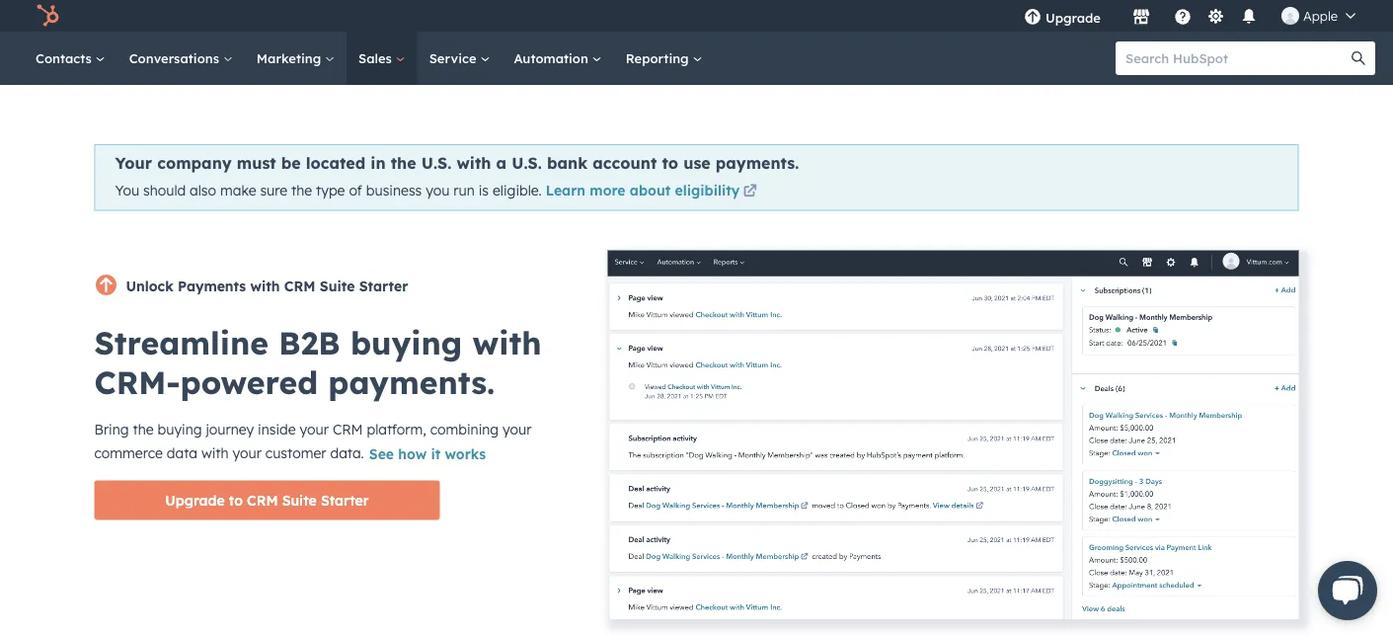 Task type: vqa. For each thing, say whether or not it's contained in the screenshot.
"up"
no



Task type: locate. For each thing, give the bounding box(es) containing it.
u.s. right a
[[512, 153, 542, 173]]

payments. up platform,
[[328, 362, 495, 402]]

to left use
[[662, 153, 679, 173]]

1 horizontal spatial the
[[291, 182, 312, 199]]

buying up platform,
[[351, 323, 462, 362]]

see how it works button
[[364, 445, 491, 463]]

0 vertical spatial upgrade
[[1046, 9, 1101, 26]]

upgrade down data
[[165, 491, 225, 509]]

1 horizontal spatial crm
[[284, 277, 316, 294]]

1 horizontal spatial payments.
[[716, 153, 799, 173]]

0 vertical spatial the
[[391, 153, 416, 173]]

0 horizontal spatial payments.
[[328, 362, 495, 402]]

make
[[220, 182, 256, 199]]

with up combining
[[473, 323, 542, 362]]

your right combining
[[503, 420, 532, 438]]

upgrade inside menu
[[1046, 9, 1101, 26]]

contacts link
[[24, 32, 117, 85]]

1 vertical spatial payments.
[[328, 362, 495, 402]]

contacts
[[36, 50, 96, 66]]

automation
[[514, 50, 592, 66]]

customer
[[266, 444, 326, 461]]

payments. up "eligibility"
[[716, 153, 799, 173]]

0 horizontal spatial u.s.
[[421, 153, 452, 173]]

see
[[369, 445, 394, 463]]

hubspot image
[[36, 4, 59, 28]]

the right sure
[[291, 182, 312, 199]]

hubspot link
[[24, 4, 74, 28]]

starter down business at the left top of the page
[[359, 277, 408, 294]]

the
[[391, 153, 416, 173], [291, 182, 312, 199], [133, 420, 154, 438]]

run
[[454, 182, 475, 199]]

1 vertical spatial upgrade
[[165, 491, 225, 509]]

be
[[281, 153, 301, 173]]

with inside streamline b2b buying with crm-powered payments.
[[473, 323, 542, 362]]

buying inside streamline b2b buying with crm-powered payments.
[[351, 323, 462, 362]]

2 link opens in a new window image from the top
[[743, 185, 757, 199]]

use
[[684, 153, 711, 173]]

payments
[[178, 277, 246, 294]]

reporting link
[[614, 32, 715, 85]]

2 vertical spatial the
[[133, 420, 154, 438]]

1 link opens in a new window image from the top
[[743, 183, 757, 202]]

a
[[496, 153, 507, 173]]

suite up the b2b
[[320, 277, 355, 294]]

with down journey at left
[[201, 444, 229, 461]]

suite down customer
[[282, 491, 317, 509]]

how
[[398, 445, 427, 463]]

the up commerce
[[133, 420, 154, 438]]

starter down data.
[[321, 491, 369, 509]]

about
[[630, 182, 671, 199]]

buying up data
[[158, 420, 202, 438]]

company
[[157, 153, 232, 173]]

help image
[[1174, 9, 1192, 27]]

the inside bring the buying journey inside your crm platform, combining your commerce data with your customer data.
[[133, 420, 154, 438]]

0 horizontal spatial buying
[[158, 420, 202, 438]]

2 horizontal spatial crm
[[333, 420, 363, 438]]

eligible.
[[493, 182, 542, 199]]

buying inside bring the buying journey inside your crm platform, combining your commerce data with your customer data.
[[158, 420, 202, 438]]

your
[[300, 420, 329, 438], [503, 420, 532, 438], [233, 444, 262, 461]]

more
[[590, 182, 626, 199]]

works
[[445, 445, 486, 463]]

service link
[[417, 32, 502, 85]]

1 horizontal spatial u.s.
[[512, 153, 542, 173]]

learn more about eligibility
[[546, 182, 740, 199]]

commerce
[[94, 444, 163, 461]]

upgrade to crm suite starter
[[165, 491, 369, 509]]

you should also make sure the type of business you run is eligible.
[[115, 182, 546, 199]]

1 horizontal spatial buying
[[351, 323, 462, 362]]

you
[[115, 182, 139, 199]]

upgrade right upgrade icon
[[1046, 9, 1101, 26]]

to
[[662, 153, 679, 173], [229, 491, 243, 509]]

1 vertical spatial to
[[229, 491, 243, 509]]

payments.
[[716, 153, 799, 173], [328, 362, 495, 402]]

bank
[[547, 153, 588, 173]]

0 vertical spatial crm
[[284, 277, 316, 294]]

sure
[[260, 182, 287, 199]]

1 vertical spatial crm
[[333, 420, 363, 438]]

0 horizontal spatial to
[[229, 491, 243, 509]]

1 vertical spatial suite
[[282, 491, 317, 509]]

with right payments
[[250, 277, 280, 294]]

crm up data.
[[333, 420, 363, 438]]

0 vertical spatial payments.
[[716, 153, 799, 173]]

platform,
[[367, 420, 426, 438]]

should
[[143, 182, 186, 199]]

your
[[115, 153, 152, 173]]

inside
[[258, 420, 296, 438]]

marketplaces image
[[1133, 9, 1151, 27]]

to down journey at left
[[229, 491, 243, 509]]

bring the buying journey inside your crm platform, combining your commerce data with your customer data.
[[94, 420, 532, 461]]

buying for b2b
[[351, 323, 462, 362]]

0 horizontal spatial crm
[[247, 491, 278, 509]]

settings link
[[1204, 5, 1229, 26]]

menu
[[1010, 0, 1370, 32]]

type
[[316, 182, 345, 199]]

journey
[[206, 420, 254, 438]]

see how it works
[[369, 445, 486, 463]]

upgrade
[[1046, 9, 1101, 26], [165, 491, 225, 509]]

with
[[457, 153, 491, 173], [250, 277, 280, 294], [473, 323, 542, 362], [201, 444, 229, 461]]

your up customer
[[300, 420, 329, 438]]

buying
[[351, 323, 462, 362], [158, 420, 202, 438]]

upgrade image
[[1024, 9, 1042, 27]]

the right in
[[391, 153, 416, 173]]

marketplaces button
[[1121, 0, 1162, 32]]

u.s. up you
[[421, 153, 452, 173]]

upgrade for upgrade to crm suite starter
[[165, 491, 225, 509]]

help button
[[1166, 0, 1200, 32]]

crm
[[284, 277, 316, 294], [333, 420, 363, 438], [247, 491, 278, 509]]

buying for the
[[158, 420, 202, 438]]

2 vertical spatial crm
[[247, 491, 278, 509]]

1 vertical spatial the
[[291, 182, 312, 199]]

suite
[[320, 277, 355, 294], [282, 491, 317, 509]]

your down journey at left
[[233, 444, 262, 461]]

1 horizontal spatial suite
[[320, 277, 355, 294]]

starter
[[359, 277, 408, 294], [321, 491, 369, 509]]

link opens in a new window image
[[743, 183, 757, 202], [743, 185, 757, 199]]

u.s.
[[421, 153, 452, 173], [512, 153, 542, 173]]

crm up the b2b
[[284, 277, 316, 294]]

1 horizontal spatial upgrade
[[1046, 9, 1101, 26]]

0 vertical spatial buying
[[351, 323, 462, 362]]

1 horizontal spatial to
[[662, 153, 679, 173]]

notifications image
[[1240, 9, 1258, 27]]

service
[[429, 50, 480, 66]]

crm down customer
[[247, 491, 278, 509]]

with inside bring the buying journey inside your crm platform, combining your commerce data with your customer data.
[[201, 444, 229, 461]]

0 vertical spatial to
[[662, 153, 679, 173]]

0 horizontal spatial upgrade
[[165, 491, 225, 509]]

1 vertical spatial buying
[[158, 420, 202, 438]]

learn more about eligibility link
[[546, 182, 761, 202]]

0 horizontal spatial the
[[133, 420, 154, 438]]

Search HubSpot search field
[[1116, 41, 1358, 75]]

also
[[190, 182, 216, 199]]



Task type: describe. For each thing, give the bounding box(es) containing it.
in
[[371, 153, 386, 173]]

located
[[306, 153, 366, 173]]

0 horizontal spatial your
[[233, 444, 262, 461]]

data
[[167, 444, 198, 461]]

your company must be located in the u.s. with a u.s. bank account to use payments.
[[115, 153, 799, 173]]

apple
[[1304, 7, 1338, 24]]

1 u.s. from the left
[[421, 153, 452, 173]]

0 horizontal spatial suite
[[282, 491, 317, 509]]

bring
[[94, 420, 129, 438]]

it
[[431, 445, 441, 463]]

automation link
[[502, 32, 614, 85]]

bob builder image
[[1282, 7, 1300, 25]]

payments. inside streamline b2b buying with crm-powered payments.
[[328, 362, 495, 402]]

marketing link
[[245, 32, 347, 85]]

settings image
[[1207, 8, 1225, 26]]

1 vertical spatial starter
[[321, 491, 369, 509]]

reporting
[[626, 50, 693, 66]]

must
[[237, 153, 276, 173]]

sales link
[[347, 32, 417, 85]]

conversations
[[129, 50, 223, 66]]

apple button
[[1270, 0, 1368, 32]]

menu containing apple
[[1010, 0, 1370, 32]]

unlock payments with crm suite starter
[[126, 277, 408, 294]]

search image
[[1352, 51, 1366, 65]]

2 u.s. from the left
[[512, 153, 542, 173]]

1 horizontal spatial your
[[300, 420, 329, 438]]

upgrade for upgrade
[[1046, 9, 1101, 26]]

account
[[593, 153, 657, 173]]

eligibility
[[675, 182, 740, 199]]

data.
[[330, 444, 364, 461]]

you
[[426, 182, 450, 199]]

2 horizontal spatial your
[[503, 420, 532, 438]]

streamline b2b buying with crm-powered payments.
[[94, 323, 542, 402]]

conversations link
[[117, 32, 245, 85]]

crm inside bring the buying journey inside your crm platform, combining your commerce data with your customer data.
[[333, 420, 363, 438]]

is
[[479, 182, 489, 199]]

business
[[366, 182, 422, 199]]

sales
[[359, 50, 396, 66]]

0 vertical spatial suite
[[320, 277, 355, 294]]

powered
[[180, 362, 318, 402]]

marketing
[[257, 50, 325, 66]]

0 vertical spatial starter
[[359, 277, 408, 294]]

chat widget region
[[1287, 541, 1394, 636]]

upgrade to crm suite starter link
[[94, 481, 440, 520]]

notifications button
[[1233, 0, 1266, 32]]

2 horizontal spatial the
[[391, 153, 416, 173]]

search button
[[1342, 41, 1376, 75]]

unlock
[[126, 277, 173, 294]]

b2b
[[279, 323, 340, 362]]

of
[[349, 182, 362, 199]]

crm-
[[94, 362, 180, 402]]

streamline
[[94, 323, 269, 362]]

learn
[[546, 182, 586, 199]]

with left a
[[457, 153, 491, 173]]

combining
[[430, 420, 499, 438]]



